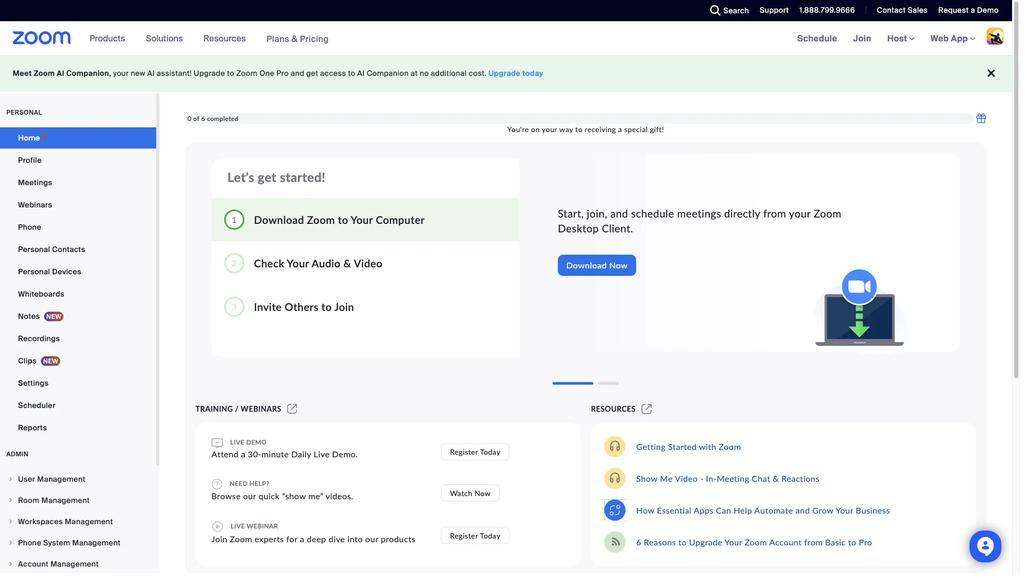 Task type: locate. For each thing, give the bounding box(es) containing it.
demo.
[[332, 449, 358, 460]]

reports
[[18, 423, 47, 433]]

0 horizontal spatial now
[[475, 489, 491, 498]]

2 vertical spatial &
[[773, 474, 779, 484]]

started!
[[280, 169, 326, 185]]

meeting
[[717, 474, 749, 484]]

join left host
[[853, 33, 871, 44]]

today down watch now button
[[480, 532, 501, 541]]

room
[[18, 496, 40, 506]]

personal up "personal devices"
[[18, 245, 50, 254]]

1 vertical spatial register
[[450, 532, 478, 541]]

live for a
[[230, 439, 244, 447]]

management up the workspaces management
[[41, 496, 90, 506]]

1 vertical spatial your
[[542, 125, 557, 134]]

settings link
[[0, 373, 156, 394]]

join zoom experts for a deep dive into our products
[[211, 534, 415, 545]]

1 horizontal spatial account
[[769, 537, 802, 548]]

management inside menu item
[[65, 517, 113, 527]]

banner
[[0, 21, 1012, 56]]

management down the room management "menu item"
[[65, 517, 113, 527]]

2 horizontal spatial join
[[853, 33, 871, 44]]

1 vertical spatial right image
[[7, 562, 14, 568]]

2 phone from the top
[[18, 538, 41, 548]]

join right others
[[334, 301, 354, 313]]

your right grow
[[836, 506, 853, 516]]

0 vertical spatial register
[[450, 448, 478, 457]]

phone down "workspaces"
[[18, 538, 41, 548]]

show me video - in-meeting chat & reactions
[[636, 474, 820, 484]]

personal up the whiteboards
[[18, 267, 50, 277]]

to right reasons
[[678, 537, 687, 548]]

attend a 30-minute daily live demo.
[[211, 449, 358, 460]]

upgrade down product information navigation
[[194, 69, 225, 78]]

download inside button
[[566, 260, 607, 271]]

6
[[201, 115, 205, 122], [636, 537, 641, 548]]

request a demo link
[[931, 0, 1012, 21], [938, 5, 999, 15]]

into
[[347, 534, 363, 545]]

0 horizontal spatial pro
[[276, 69, 289, 78]]

right image left "workspaces"
[[7, 519, 14, 525]]

zoom inside start, join, and schedule meetings directly from your zoom desktop client.
[[814, 207, 842, 220]]

0 vertical spatial live
[[230, 439, 244, 447]]

right image
[[7, 477, 14, 483], [7, 498, 14, 504], [7, 540, 14, 547]]

register today button down watch now button
[[441, 528, 510, 545]]

& inside product information navigation
[[292, 33, 298, 44]]

daily
[[291, 449, 311, 460]]

meetings navigation
[[789, 21, 1012, 56]]

2 horizontal spatial &
[[773, 474, 779, 484]]

account down automate
[[769, 537, 802, 548]]

2 right image from the top
[[7, 562, 14, 568]]

our
[[243, 491, 256, 502], [365, 534, 378, 545]]

live demo
[[228, 439, 267, 447]]

room management menu item
[[0, 491, 156, 511]]

register today
[[450, 448, 501, 457], [450, 532, 501, 541]]

plans & pricing link
[[267, 33, 329, 44], [267, 33, 329, 44]]

request a demo
[[938, 5, 999, 15]]

personal for personal contacts
[[18, 245, 50, 254]]

1 vertical spatial phone
[[18, 538, 41, 548]]

0 horizontal spatial ai
[[57, 69, 64, 78]]

0 horizontal spatial &
[[292, 33, 298, 44]]

register today up watch now button
[[450, 448, 501, 457]]

you're on your way to receiving a special gift!
[[507, 125, 664, 134]]

0 vertical spatial &
[[292, 33, 298, 44]]

a right for
[[300, 534, 304, 545]]

register today down watch now button
[[450, 532, 501, 541]]

host button
[[887, 33, 915, 44]]

6 right of
[[201, 115, 205, 122]]

right image left room
[[7, 498, 14, 504]]

workspaces management
[[18, 517, 113, 527]]

meet
[[13, 69, 32, 78]]

management inside 'menu item'
[[37, 475, 85, 485]]

1 right image from the top
[[7, 519, 14, 525]]

1 horizontal spatial from
[[804, 537, 823, 548]]

1 horizontal spatial 6
[[636, 537, 641, 548]]

products
[[381, 534, 415, 545]]

ai left companion,
[[57, 69, 64, 78]]

download for download now
[[566, 260, 607, 271]]

contacts
[[52, 245, 85, 254]]

management for account management
[[50, 560, 99, 570]]

1 phone from the top
[[18, 222, 41, 232]]

start, join, and schedule meetings directly from your zoom desktop client.
[[558, 207, 842, 235]]

right image inside the room management "menu item"
[[7, 498, 14, 504]]

1 register today from the top
[[450, 448, 501, 457]]

0 vertical spatial our
[[243, 491, 256, 502]]

0 vertical spatial now
[[609, 260, 628, 271]]

1 horizontal spatial get
[[306, 69, 318, 78]]

phone system management menu item
[[0, 533, 156, 554]]

and right one
[[291, 69, 304, 78]]

1 ai from the left
[[57, 69, 64, 78]]

audio
[[312, 257, 341, 270]]

on
[[531, 125, 540, 134]]

download down desktop
[[566, 260, 607, 271]]

show me video - in-meeting chat & reactions link
[[636, 474, 820, 484]]

1 vertical spatial register today
[[450, 532, 501, 541]]

automate
[[754, 506, 793, 516]]

plans & pricing
[[267, 33, 329, 44]]

pro inside meet zoom ai companion, footer
[[276, 69, 289, 78]]

& right plans
[[292, 33, 298, 44]]

right image left system
[[7, 540, 14, 547]]

download
[[254, 214, 304, 226], [566, 260, 607, 271]]

6 left reasons
[[636, 537, 641, 548]]

attend
[[211, 449, 239, 460]]

computer
[[376, 214, 425, 226]]

1 vertical spatial download
[[566, 260, 607, 271]]

0 vertical spatial pro
[[276, 69, 289, 78]]

1 vertical spatial now
[[475, 489, 491, 498]]

live up attend
[[230, 439, 244, 447]]

to right access
[[348, 69, 355, 78]]

live webinar
[[229, 523, 278, 530]]

video left -
[[675, 474, 698, 484]]

management up room management
[[37, 475, 85, 485]]

help
[[734, 506, 752, 516]]

our right into
[[365, 534, 378, 545]]

2 right image from the top
[[7, 498, 14, 504]]

2 vertical spatial your
[[789, 207, 811, 220]]

reports link
[[0, 418, 156, 439]]

video right audio
[[354, 257, 383, 270]]

1 today from the top
[[480, 448, 501, 457]]

assistant!
[[157, 69, 192, 78]]

0 vertical spatial personal
[[18, 245, 50, 254]]

started
[[668, 442, 697, 452]]

get inside meet zoom ai companion, footer
[[306, 69, 318, 78]]

search button
[[702, 0, 752, 21]]

right image left 'account management'
[[7, 562, 14, 568]]

1 vertical spatial account
[[18, 560, 49, 570]]

register today button up watch now button
[[441, 444, 510, 461]]

to right others
[[321, 301, 332, 313]]

get
[[306, 69, 318, 78], [258, 169, 277, 185]]

0 horizontal spatial from
[[763, 207, 786, 220]]

basic
[[825, 537, 846, 548]]

3
[[232, 302, 237, 312]]

special
[[624, 125, 648, 134]]

right image
[[7, 519, 14, 525], [7, 562, 14, 568]]

1 vertical spatial &
[[343, 257, 351, 270]]

system
[[43, 538, 70, 548]]

1 vertical spatial video
[[675, 474, 698, 484]]

2 register today from the top
[[450, 532, 501, 541]]

demo
[[246, 439, 267, 447]]

0 vertical spatial register today
[[450, 448, 501, 457]]

phone
[[18, 222, 41, 232], [18, 538, 41, 548]]

a left demo
[[971, 5, 975, 15]]

completed
[[207, 115, 239, 122]]

how essential apps can help automate and grow your business
[[636, 506, 890, 516]]

profile picture image
[[987, 28, 1004, 45]]

1 vertical spatial register today button
[[441, 528, 510, 545]]

account management
[[18, 560, 99, 570]]

to right way
[[575, 125, 583, 134]]

1 register from the top
[[450, 448, 478, 457]]

ai right new
[[147, 69, 155, 78]]

pro right one
[[276, 69, 289, 78]]

from left basic
[[804, 537, 823, 548]]

0 horizontal spatial video
[[354, 257, 383, 270]]

with
[[699, 442, 716, 452]]

management down phone system management menu item
[[50, 560, 99, 570]]

for
[[286, 534, 298, 545]]

0 vertical spatial get
[[306, 69, 318, 78]]

let's get started!
[[227, 169, 326, 185]]

phone inside personal menu menu
[[18, 222, 41, 232]]

today up watch now button
[[480, 448, 501, 457]]

2 horizontal spatial and
[[796, 506, 810, 516]]

right image inside account management menu item
[[7, 562, 14, 568]]

browse our quick "show me" videos.
[[211, 491, 353, 502]]

0 horizontal spatial our
[[243, 491, 256, 502]]

3 right image from the top
[[7, 540, 14, 547]]

register up watch
[[450, 448, 478, 457]]

1 vertical spatial 6
[[636, 537, 641, 548]]

how essential apps can help automate and grow your business link
[[636, 506, 890, 516]]

2 vertical spatial join
[[211, 534, 227, 545]]

0 vertical spatial right image
[[7, 477, 14, 483]]

1 horizontal spatial ai
[[147, 69, 155, 78]]

register today button for join zoom experts for a deep dive into our products
[[441, 528, 510, 545]]

videos.
[[326, 491, 353, 502]]

1
[[232, 214, 237, 225]]

& right chat on the right bottom
[[773, 474, 779, 484]]

2 register from the top
[[450, 532, 478, 541]]

1 vertical spatial today
[[480, 532, 501, 541]]

1 vertical spatial personal
[[18, 267, 50, 277]]

recordings
[[18, 334, 60, 344]]

get right let's
[[258, 169, 277, 185]]

1 register today button from the top
[[441, 444, 510, 461]]

ai left the companion
[[357, 69, 365, 78]]

download down let's get started!
[[254, 214, 304, 226]]

download zoom to your computer
[[254, 214, 425, 226]]

0 vertical spatial account
[[769, 537, 802, 548]]

phone for phone system management
[[18, 538, 41, 548]]

0 horizontal spatial download
[[254, 214, 304, 226]]

no
[[420, 69, 429, 78]]

now right watch
[[475, 489, 491, 498]]

right image inside workspaces management menu item
[[7, 519, 14, 525]]

1 vertical spatial live
[[231, 523, 245, 530]]

1 horizontal spatial and
[[610, 207, 628, 220]]

1 vertical spatial right image
[[7, 498, 14, 504]]

join down browse
[[211, 534, 227, 545]]

can
[[716, 506, 731, 516]]

from right directly
[[763, 207, 786, 220]]

get left access
[[306, 69, 318, 78]]

2 personal from the top
[[18, 267, 50, 277]]

0 vertical spatial from
[[763, 207, 786, 220]]

right image inside phone system management menu item
[[7, 540, 14, 547]]

now
[[609, 260, 628, 271], [475, 489, 491, 498]]

2 today from the top
[[480, 532, 501, 541]]

account down system
[[18, 560, 49, 570]]

1 horizontal spatial now
[[609, 260, 628, 271]]

products button
[[90, 21, 130, 55]]

2 horizontal spatial your
[[789, 207, 811, 220]]

0 horizontal spatial get
[[258, 169, 277, 185]]

today
[[480, 448, 501, 457], [480, 532, 501, 541]]

getting started with zoom
[[636, 442, 741, 452]]

right image for user management
[[7, 477, 14, 483]]

account management menu item
[[0, 555, 156, 574]]

register today for attend a 30-minute daily live demo.
[[450, 448, 501, 457]]

our down need help?
[[243, 491, 256, 502]]

phone down webinars
[[18, 222, 41, 232]]

1 horizontal spatial our
[[365, 534, 378, 545]]

join inside join link
[[853, 33, 871, 44]]

phone inside menu item
[[18, 538, 41, 548]]

1 vertical spatial join
[[334, 301, 354, 313]]

0 horizontal spatial join
[[211, 534, 227, 545]]

1 horizontal spatial download
[[566, 260, 607, 271]]

0 vertical spatial right image
[[7, 519, 14, 525]]

1 right image from the top
[[7, 477, 14, 483]]

upgrade right cost.
[[489, 69, 521, 78]]

& right audio
[[343, 257, 351, 270]]

and
[[291, 69, 304, 78], [610, 207, 628, 220], [796, 506, 810, 516]]

0 vertical spatial and
[[291, 69, 304, 78]]

user management menu item
[[0, 470, 156, 490]]

me"
[[308, 491, 323, 502]]

2 horizontal spatial ai
[[357, 69, 365, 78]]

management inside "menu item"
[[41, 496, 90, 506]]

business
[[856, 506, 890, 516]]

new
[[131, 69, 145, 78]]

now down client. at the right
[[609, 260, 628, 271]]

0 horizontal spatial and
[[291, 69, 304, 78]]

0 vertical spatial join
[[853, 33, 871, 44]]

0 vertical spatial your
[[113, 69, 129, 78]]

personal
[[6, 108, 42, 117]]

pro right basic
[[859, 537, 872, 548]]

1 horizontal spatial video
[[675, 474, 698, 484]]

pricing
[[300, 33, 329, 44]]

join for join
[[853, 33, 871, 44]]

webinars
[[241, 405, 281, 414]]

personal contacts
[[18, 245, 85, 254]]

2 vertical spatial right image
[[7, 540, 14, 547]]

2 register today button from the top
[[441, 528, 510, 545]]

0 vertical spatial phone
[[18, 222, 41, 232]]

register down watch
[[450, 532, 478, 541]]

0 horizontal spatial account
[[18, 560, 49, 570]]

0 vertical spatial today
[[480, 448, 501, 457]]

1 personal from the top
[[18, 245, 50, 254]]

join
[[853, 33, 871, 44], [334, 301, 354, 313], [211, 534, 227, 545]]

2 vertical spatial and
[[796, 506, 810, 516]]

0 horizontal spatial your
[[113, 69, 129, 78]]

register today for join zoom experts for a deep dive into our products
[[450, 532, 501, 541]]

0 vertical spatial download
[[254, 214, 304, 226]]

live left "webinar"
[[231, 523, 245, 530]]

1 vertical spatial and
[[610, 207, 628, 220]]

0 horizontal spatial 6
[[201, 115, 205, 122]]

video
[[354, 257, 383, 270], [675, 474, 698, 484]]

0 vertical spatial register today button
[[441, 444, 510, 461]]

to down "resources" dropdown button
[[227, 69, 234, 78]]

download now
[[566, 260, 628, 271]]

and up client. at the right
[[610, 207, 628, 220]]

cost.
[[469, 69, 487, 78]]

1.888.799.9666 button up schedule
[[792, 0, 858, 21]]

and left grow
[[796, 506, 810, 516]]

additional
[[431, 69, 467, 78]]

1 horizontal spatial pro
[[859, 537, 872, 548]]

right image left user
[[7, 477, 14, 483]]

room management
[[18, 496, 90, 506]]

right image inside user management 'menu item'
[[7, 477, 14, 483]]

2
[[232, 258, 237, 268]]

upgrade down apps
[[689, 537, 723, 548]]



Task type: describe. For each thing, give the bounding box(es) containing it.
1 horizontal spatial upgrade
[[489, 69, 521, 78]]

to right basic
[[848, 537, 856, 548]]

1.888.799.9666 button up schedule 'link'
[[800, 5, 855, 15]]

whiteboards
[[18, 289, 64, 299]]

zoom logo image
[[13, 31, 71, 45]]

today
[[522, 69, 544, 78]]

your down help
[[725, 537, 742, 548]]

schedule
[[797, 33, 837, 44]]

solutions
[[146, 33, 183, 44]]

a left special
[[618, 125, 622, 134]]

6 reasons to upgrade your zoom account from basic to pro link
[[636, 537, 872, 548]]

user
[[18, 475, 35, 485]]

register for join zoom experts for a deep dive into our products
[[450, 532, 478, 541]]

right image for workspaces management
[[7, 519, 14, 525]]

profile link
[[0, 150, 156, 171]]

personal contacts link
[[0, 239, 156, 260]]

essential
[[657, 506, 692, 516]]

phone for phone
[[18, 222, 41, 232]]

browse
[[211, 491, 241, 502]]

1 vertical spatial our
[[365, 534, 378, 545]]

now for watch now
[[475, 489, 491, 498]]

deep
[[307, 534, 326, 545]]

today for join zoom experts for a deep dive into our products
[[480, 532, 501, 541]]

apps
[[694, 506, 714, 516]]

0 vertical spatial video
[[354, 257, 383, 270]]

1 vertical spatial get
[[258, 169, 277, 185]]

clips
[[18, 356, 37, 366]]

workspaces management menu item
[[0, 512, 156, 532]]

management up account management menu item
[[72, 538, 120, 548]]

0 horizontal spatial upgrade
[[194, 69, 225, 78]]

scheduler
[[18, 401, 55, 411]]

download now button
[[558, 255, 636, 276]]

products
[[90, 33, 125, 44]]

your left audio
[[287, 257, 309, 270]]

window new image
[[640, 405, 654, 414]]

2 horizontal spatial upgrade
[[689, 537, 723, 548]]

settings
[[18, 379, 49, 388]]

1 horizontal spatial &
[[343, 257, 351, 270]]

scheduler link
[[0, 395, 156, 417]]

receiving
[[585, 125, 616, 134]]

request
[[938, 5, 969, 15]]

need
[[230, 480, 248, 488]]

join,
[[587, 207, 607, 220]]

help?
[[249, 480, 269, 488]]

0
[[188, 115, 191, 122]]

whiteboards link
[[0, 284, 156, 305]]

host
[[887, 33, 909, 44]]

meet zoom ai companion, your new ai assistant! upgrade to zoom one pro and get access to ai companion at no additional cost. upgrade today
[[13, 69, 544, 78]]

-
[[700, 474, 704, 484]]

today for attend a 30-minute daily live demo.
[[480, 448, 501, 457]]

client.
[[602, 222, 633, 235]]

personal devices link
[[0, 261, 156, 283]]

0 of 6 completed
[[188, 115, 239, 122]]

how
[[636, 506, 655, 516]]

profile
[[18, 155, 42, 165]]

meetings
[[18, 178, 52, 188]]

right image for account management
[[7, 562, 14, 568]]

way
[[559, 125, 573, 134]]

meet zoom ai companion, footer
[[0, 55, 1012, 92]]

gift!
[[650, 125, 664, 134]]

from inside start, join, and schedule meetings directly from your zoom desktop client.
[[763, 207, 786, 220]]

2 ai from the left
[[147, 69, 155, 78]]

schedule
[[631, 207, 674, 220]]

now for download now
[[609, 260, 628, 271]]

your inside meet zoom ai companion, footer
[[113, 69, 129, 78]]

getting started with zoom link
[[636, 442, 741, 452]]

register today button for attend a 30-minute daily live demo.
[[441, 444, 510, 461]]

show
[[636, 474, 658, 484]]

join for join zoom experts for a deep dive into our products
[[211, 534, 227, 545]]

live for zoom
[[231, 523, 245, 530]]

account inside menu item
[[18, 560, 49, 570]]

directly
[[724, 207, 760, 220]]

a left 30-
[[241, 449, 245, 460]]

your left computer
[[351, 214, 373, 226]]

web
[[931, 33, 949, 44]]

let's
[[227, 169, 254, 185]]

training / webinars
[[196, 405, 281, 414]]

personal devices
[[18, 267, 81, 277]]

need help?
[[228, 480, 269, 488]]

search
[[724, 6, 749, 15]]

1 horizontal spatial join
[[334, 301, 354, 313]]

workspaces
[[18, 517, 63, 527]]

start,
[[558, 207, 584, 220]]

and inside meet zoom ai companion, footer
[[291, 69, 304, 78]]

right image for phone system management
[[7, 540, 14, 547]]

webinars link
[[0, 194, 156, 216]]

solutions button
[[146, 21, 188, 55]]

1.888.799.9666
[[800, 5, 855, 15]]

devices
[[52, 267, 81, 277]]

register for attend a 30-minute daily live demo.
[[450, 448, 478, 457]]

window new image
[[286, 405, 299, 414]]

reactions
[[781, 474, 820, 484]]

contact
[[877, 5, 906, 15]]

and inside start, join, and schedule meetings directly from your zoom desktop client.
[[610, 207, 628, 220]]

check your audio & video
[[254, 257, 383, 270]]

app
[[951, 33, 968, 44]]

right image for room management
[[7, 498, 14, 504]]

at
[[411, 69, 418, 78]]

management for room management
[[41, 496, 90, 506]]

3 ai from the left
[[357, 69, 365, 78]]

product information navigation
[[82, 21, 337, 56]]

download for download zoom to your computer
[[254, 214, 304, 226]]

personal menu menu
[[0, 128, 156, 440]]

webinars
[[18, 200, 52, 210]]

watch
[[450, 489, 472, 498]]

experts
[[255, 534, 284, 545]]

to up audio
[[338, 214, 348, 226]]

phone link
[[0, 217, 156, 238]]

0 vertical spatial 6
[[201, 115, 205, 122]]

your inside start, join, and schedule meetings directly from your zoom desktop client.
[[789, 207, 811, 220]]

you're
[[507, 125, 529, 134]]

personal for personal devices
[[18, 267, 50, 277]]

watch now
[[450, 489, 491, 498]]

resources
[[591, 405, 636, 414]]

1 vertical spatial pro
[[859, 537, 872, 548]]

management for workspaces management
[[65, 517, 113, 527]]

support
[[760, 5, 789, 15]]

banner containing products
[[0, 21, 1012, 56]]

admin menu menu
[[0, 470, 156, 574]]

admin
[[6, 451, 29, 459]]

1 horizontal spatial your
[[542, 125, 557, 134]]

1 vertical spatial from
[[804, 537, 823, 548]]

grow
[[812, 506, 834, 516]]

management for user management
[[37, 475, 85, 485]]

30-
[[248, 449, 262, 460]]

webinar
[[247, 523, 278, 530]]

watch now button
[[441, 485, 500, 502]]



Task type: vqa. For each thing, say whether or not it's contained in the screenshot.
not
no



